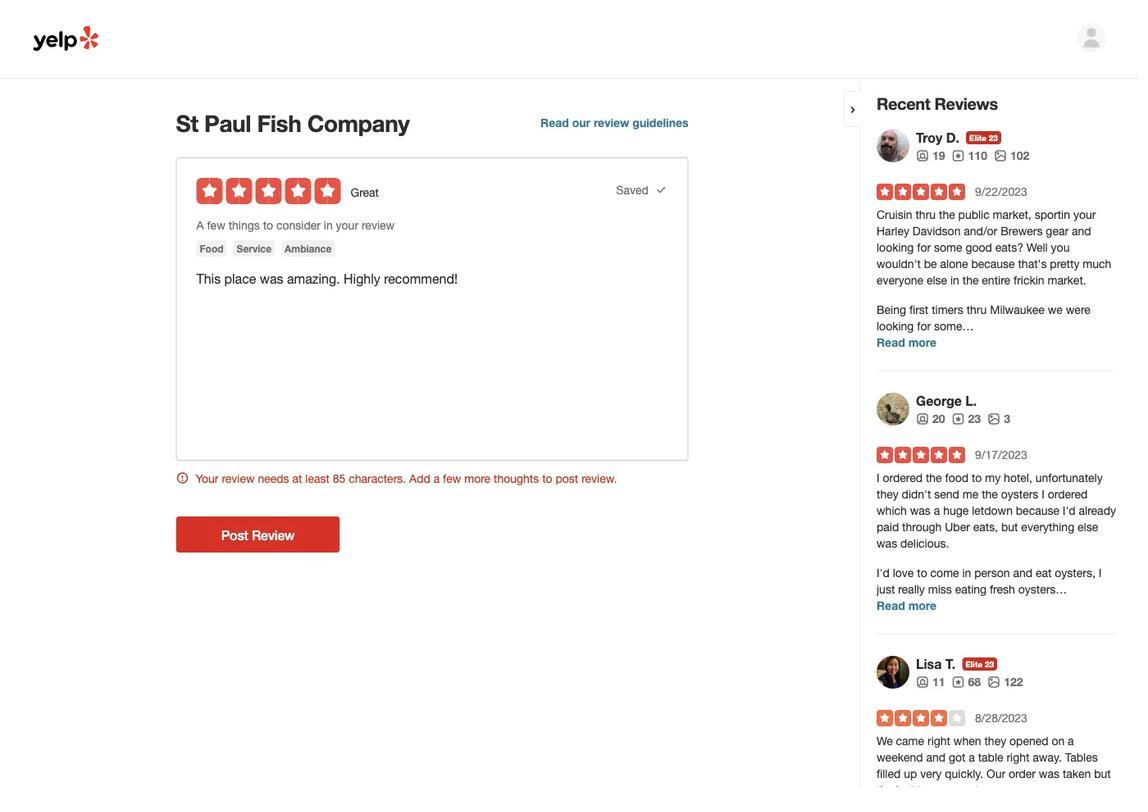 Task type: describe. For each thing, give the bounding box(es) containing it.
11
[[933, 675, 945, 689]]

2 horizontal spatial review
[[594, 116, 630, 130]]

16 photos v2 image for d.
[[994, 149, 1007, 162]]

a
[[196, 219, 204, 232]]

t.
[[946, 657, 956, 672]]

post review
[[221, 527, 295, 543]]

0 horizontal spatial review
[[222, 472, 255, 486]]

elite for lisa t.
[[966, 659, 983, 669]]

friends element for lisa
[[916, 674, 945, 691]]

19
[[933, 149, 945, 162]]

got
[[949, 751, 966, 764]]

to left post
[[542, 472, 553, 486]]

0 horizontal spatial i
[[877, 471, 880, 485]]

brewers
[[1001, 224, 1043, 238]]

paid
[[877, 520, 899, 534]]

85
[[333, 472, 346, 486]]

d.
[[946, 130, 960, 146]]

we
[[877, 735, 893, 748]]

i ordered the food to my hotel, unfortunately they didn't send me the oysters i ordered which was a huge letdown because i'd already paid through uber eats, but everything else was delicious.
[[877, 471, 1116, 550]]

eating
[[955, 583, 987, 596]]

read more for love
[[877, 599, 937, 613]]

0 horizontal spatial few
[[207, 219, 225, 232]]

just
[[877, 583, 895, 596]]

we came right when they opened on a weekend and got a table right away. tables filled up very quickly. our order was taken but the last to come out.
[[877, 735, 1111, 787]]

table
[[978, 751, 1004, 764]]

looking inside "being first timers thru milwaukee we were looking for some…"
[[877, 319, 914, 333]]

0 horizontal spatial in
[[324, 219, 333, 232]]

read our review guidelines
[[541, 116, 689, 130]]

things
[[229, 219, 260, 232]]

for inside "being first timers thru milwaukee we were looking for some…"
[[917, 319, 931, 333]]

sportin
[[1035, 208, 1070, 221]]

lisa
[[916, 657, 942, 672]]

food
[[200, 243, 224, 254]]

reviews element for troy d.
[[952, 148, 988, 164]]

tables
[[1065, 751, 1098, 764]]

davidson
[[913, 224, 961, 238]]

the inside we came right when they opened on a weekend and got a table right away. tables filled up very quickly. our order was taken but the last to come out.
[[877, 784, 893, 787]]

110
[[968, 149, 988, 162]]

16 friends v2 image for 20
[[916, 412, 929, 426]]

the up letdown
[[982, 488, 998, 501]]

letdown
[[972, 504, 1013, 518]]

come inside we came right when they opened on a weekend and got a table right away. tables filled up very quickly. our order was taken but the last to come out.
[[931, 784, 960, 787]]

to right things
[[263, 219, 273, 232]]

your
[[196, 472, 219, 486]]

troy
[[916, 130, 943, 146]]

0 horizontal spatial ordered
[[883, 471, 923, 485]]

was up through
[[910, 504, 931, 518]]

person
[[975, 566, 1010, 580]]

through
[[902, 520, 942, 534]]

really
[[898, 583, 925, 596]]

was inside we came right when they opened on a weekend and got a table right away. tables filled up very quickly. our order was taken but the last to come out.
[[1039, 767, 1060, 781]]

read our review guidelines link
[[541, 116, 689, 130]]

8/28/2023
[[975, 712, 1028, 725]]

i'd love to come in person and eat oysters, i just really miss eating fresh oysters…
[[877, 566, 1102, 596]]

reviews element containing 23
[[952, 411, 981, 427]]

the down alone
[[963, 274, 979, 287]]

photos element for d.
[[994, 148, 1030, 164]]

16 friends v2 image for 11
[[916, 676, 929, 689]]

oysters…
[[1019, 583, 1067, 596]]

9/17/2023
[[975, 448, 1028, 462]]

more for cruisin thru the public market, sportin your harley davidson and/or brewers gear and looking for some good eats? well you wouldn't be alone because that's pretty much everyone else in the entire frickin market.
[[909, 336, 937, 349]]

your for sportin
[[1074, 208, 1096, 221]]

st paul fish company link
[[176, 108, 501, 138]]

they inside i ordered the food to my hotel, unfortunately they didn't send me the oysters i ordered which was a huge letdown because i'd already paid through uber eats, but everything else was delicious.
[[877, 488, 899, 501]]

photos element for t.
[[988, 674, 1023, 691]]

didn't
[[902, 488, 931, 501]]

else inside cruisin thru the public market, sportin your harley davidson and/or brewers gear and looking for some good eats? well you wouldn't be alone because that's pretty much everyone else in the entire frickin market.
[[927, 274, 947, 287]]

0 vertical spatial read
[[541, 116, 569, 130]]

alone
[[940, 257, 968, 271]]

1 horizontal spatial i
[[1042, 488, 1045, 501]]

up
[[904, 767, 917, 781]]

my
[[985, 471, 1001, 485]]

milwaukee
[[990, 303, 1045, 317]]

1 vertical spatial ordered
[[1048, 488, 1088, 501]]

great
[[351, 186, 379, 199]]

much
[[1083, 257, 1112, 271]]

photos element containing 3
[[988, 411, 1010, 427]]

friends element containing 20
[[916, 411, 945, 427]]

in inside i'd love to come in person and eat oysters, i just really miss eating fresh oysters…
[[963, 566, 972, 580]]

some…
[[934, 319, 974, 333]]

to inside we came right when they opened on a weekend and got a table right away. tables filled up very quickly. our order was taken but the last to come out.
[[917, 784, 928, 787]]

hotel,
[[1004, 471, 1033, 485]]

cruisin
[[877, 208, 913, 221]]

last
[[896, 784, 914, 787]]

send
[[934, 488, 960, 501]]

amazing.
[[287, 271, 340, 286]]

that's
[[1018, 257, 1047, 271]]

more for i ordered the food to my hotel, unfortunately they didn't send me the oysters i ordered which was a huge letdown because i'd already paid through uber eats, but everything else was delicious.
[[909, 599, 937, 613]]

1 horizontal spatial right
[[1007, 751, 1030, 764]]

and inside cruisin thru the public market, sportin your harley davidson and/or brewers gear and looking for some good eats? well you wouldn't be alone because that's pretty much everyone else in the entire frickin market.
[[1072, 224, 1091, 238]]

opened
[[1010, 735, 1049, 748]]

characters.
[[349, 472, 406, 486]]

our
[[987, 767, 1006, 781]]

post review button
[[176, 517, 340, 553]]

friends element for troy
[[916, 148, 945, 164]]

20
[[933, 412, 945, 426]]

needs
[[258, 472, 289, 486]]

because inside cruisin thru the public market, sportin your harley davidson and/or brewers gear and looking for some good eats? well you wouldn't be alone because that's pretty much everyone else in the entire frickin market.
[[971, 257, 1015, 271]]

post
[[221, 527, 248, 543]]

because inside i ordered the food to my hotel, unfortunately they didn't send me the oysters i ordered which was a huge letdown because i'd already paid through uber eats, but everything else was delicious.
[[1016, 504, 1060, 518]]

122
[[1004, 675, 1023, 689]]

wouldn't
[[877, 257, 921, 271]]

market,
[[993, 208, 1032, 221]]

16 friends v2 image
[[916, 149, 929, 162]]

gear
[[1046, 224, 1069, 238]]

i inside i'd love to come in person and eat oysters, i just really miss eating fresh oysters…
[[1099, 566, 1102, 580]]

was inside text box
[[260, 271, 283, 286]]

rating element
[[196, 178, 341, 204]]

food
[[945, 471, 969, 485]]

at
[[292, 472, 302, 486]]

troy d.
[[916, 130, 960, 146]]

you
[[1051, 241, 1070, 254]]

102
[[1010, 149, 1030, 162]]

to inside i ordered the food to my hotel, unfortunately they didn't send me the oysters i ordered which was a huge letdown because i'd already paid through uber eats, but everything else was delicious.
[[972, 471, 982, 485]]

which
[[877, 504, 907, 518]]

good
[[966, 241, 992, 254]]

the up davidson
[[939, 208, 955, 221]]

5 star rating image for ordered
[[877, 447, 965, 463]]

were
[[1066, 303, 1091, 317]]

elite 23 link for d.
[[966, 131, 1001, 144]]

least
[[305, 472, 330, 486]]



Task type: vqa. For each thing, say whether or not it's contained in the screenshot.
RECENT REVIEWS
yes



Task type: locate. For each thing, give the bounding box(es) containing it.
and inside we came right when they opened on a weekend and got a table right away. tables filled up very quickly. our order was taken but the last to come out.
[[926, 751, 946, 764]]

eat
[[1036, 566, 1052, 580]]

1 vertical spatial come
[[931, 784, 960, 787]]

read more down "really"
[[877, 599, 937, 613]]

read more
[[877, 336, 937, 349], [877, 599, 937, 613]]

timers
[[932, 303, 964, 317]]

2 vertical spatial more
[[909, 599, 937, 613]]

0 vertical spatial i'd
[[1063, 504, 1076, 518]]

i up which
[[877, 471, 880, 485]]

a right the add
[[434, 472, 440, 486]]

16 checkmark v2 image
[[655, 183, 668, 197]]

they inside we came right when they opened on a weekend and got a table right away. tables filled up very quickly. our order was taken but the last to come out.
[[985, 735, 1007, 748]]

order
[[1009, 767, 1036, 781]]

0 vertical spatial they
[[877, 488, 899, 501]]

0 vertical spatial elite 23 link
[[966, 131, 1001, 144]]

a inside i ordered the food to my hotel, unfortunately they didn't send me the oysters i ordered which was a huge letdown because i'd already paid through uber eats, but everything else was delicious.
[[934, 504, 940, 518]]

guidelines
[[633, 116, 689, 130]]

4 star rating image
[[877, 710, 965, 727]]

3
[[1004, 412, 1010, 426]]

but inside i ordered the food to my hotel, unfortunately they didn't send me the oysters i ordered which was a huge letdown because i'd already paid through uber eats, but everything else was delicious.
[[1001, 520, 1018, 534]]

3 friends element from the top
[[916, 674, 945, 691]]

16 photos v2 image left 102
[[994, 149, 1007, 162]]

your right 'sportin'
[[1074, 208, 1096, 221]]

2 vertical spatial 23
[[985, 659, 994, 669]]

review.
[[582, 472, 617, 486]]

0 vertical spatial reviews element
[[952, 148, 988, 164]]

fresh
[[990, 583, 1015, 596]]

well
[[1027, 241, 1048, 254]]

elite 23
[[970, 133, 998, 143], [966, 659, 994, 669]]

but
[[1001, 520, 1018, 534], [1094, 767, 1111, 781]]

reviews element containing 110
[[952, 148, 988, 164]]

1 vertical spatial 16 photos v2 image
[[988, 412, 1001, 426]]

on
[[1052, 735, 1065, 748]]

16 review v2 image for t.
[[952, 676, 965, 689]]

0 vertical spatial ordered
[[883, 471, 923, 485]]

photo of troy d. image
[[877, 130, 910, 162]]

2 vertical spatial review
[[222, 472, 255, 486]]

None radio
[[196, 178, 223, 204], [226, 178, 252, 204], [315, 178, 341, 204], [196, 178, 223, 204], [226, 178, 252, 204], [315, 178, 341, 204]]

right
[[928, 735, 951, 748], [1007, 751, 1030, 764]]

looking down harley
[[877, 241, 914, 254]]

3 reviews element from the top
[[952, 674, 981, 691]]

looking inside cruisin thru the public market, sportin your harley davidson and/or brewers gear and looking for some good eats? well you wouldn't be alone because that's pretty much everyone else in the entire frickin market.
[[877, 241, 914, 254]]

0 vertical spatial because
[[971, 257, 1015, 271]]

photo of lisa t. image
[[877, 656, 910, 689]]

friends element down george
[[916, 411, 945, 427]]

0 vertical spatial read more
[[877, 336, 937, 349]]

review right your
[[222, 472, 255, 486]]

2 reviews element from the top
[[952, 411, 981, 427]]

0 vertical spatial 23
[[989, 133, 998, 143]]

your
[[1074, 208, 1096, 221], [336, 219, 359, 232]]

review right the our
[[594, 116, 630, 130]]

1 horizontal spatial and
[[1013, 566, 1033, 580]]

0 vertical spatial more
[[909, 336, 937, 349]]

1 horizontal spatial few
[[443, 472, 461, 486]]

1 vertical spatial 16 review v2 image
[[952, 676, 965, 689]]

more left thoughts at the left bottom
[[464, 472, 491, 486]]

2 16 review v2 image from the top
[[952, 676, 965, 689]]

1 vertical spatial 16 friends v2 image
[[916, 676, 929, 689]]

reviews element down t.
[[952, 674, 981, 691]]

they up which
[[877, 488, 899, 501]]

reviews element
[[952, 148, 988, 164], [952, 411, 981, 427], [952, 674, 981, 691]]

photo of george l. image
[[877, 393, 910, 426]]

in up eating
[[963, 566, 972, 580]]

0 horizontal spatial your
[[336, 219, 359, 232]]

friends element containing 11
[[916, 674, 945, 691]]

0 vertical spatial friends element
[[916, 148, 945, 164]]

in
[[324, 219, 333, 232], [951, 274, 960, 287], [963, 566, 972, 580]]

elite 23 link for t.
[[962, 658, 997, 671]]

for
[[917, 241, 931, 254], [917, 319, 931, 333]]

2 vertical spatial read
[[877, 599, 905, 613]]

photos element right the 68
[[988, 674, 1023, 691]]

service
[[237, 243, 272, 254]]

1 vertical spatial 5 star rating image
[[877, 447, 965, 463]]

This place was amazing. Highly recommend! text field
[[196, 270, 668, 288]]

this
[[196, 271, 221, 286]]

1 for from the top
[[917, 241, 931, 254]]

your down 'great'
[[336, 219, 359, 232]]

23 for d.
[[989, 133, 998, 143]]

i'd up "just"
[[877, 566, 890, 580]]

to right the love
[[917, 566, 927, 580]]

recent reviews
[[877, 94, 998, 113]]

few right the add
[[443, 472, 461, 486]]

1 read more from the top
[[877, 336, 937, 349]]

0 vertical spatial else
[[927, 274, 947, 287]]

1 reviews element from the top
[[952, 148, 988, 164]]

looking down "being" on the top of the page
[[877, 319, 914, 333]]

1 vertical spatial read more
[[877, 599, 937, 613]]

1 vertical spatial elite
[[966, 659, 983, 669]]

away.
[[1033, 751, 1062, 764]]

23 inside the reviews element
[[968, 412, 981, 426]]

16 review v2 image for d.
[[952, 149, 965, 162]]

16 review v2 image left the 68
[[952, 676, 965, 689]]

read more button down first
[[877, 335, 937, 351]]

1 horizontal spatial i'd
[[1063, 504, 1076, 518]]

1 vertical spatial few
[[443, 472, 461, 486]]

1 vertical spatial reviews element
[[952, 411, 981, 427]]

2 vertical spatial and
[[926, 751, 946, 764]]

16 photos v2 image left 122
[[988, 676, 1001, 689]]

but down letdown
[[1001, 520, 1018, 534]]

elite up the 68
[[966, 659, 983, 669]]

ambiance
[[285, 243, 332, 254]]

elite 23 link up '110'
[[966, 131, 1001, 144]]

1 vertical spatial because
[[1016, 504, 1060, 518]]

1 vertical spatial read
[[877, 336, 905, 349]]

1 vertical spatial elite 23
[[966, 659, 994, 669]]

2 5 star rating image from the top
[[877, 447, 965, 463]]

consider
[[276, 219, 321, 232]]

16 photos v2 image for t.
[[988, 676, 1001, 689]]

and inside i'd love to come in person and eat oysters, i just really miss eating fresh oysters…
[[1013, 566, 1033, 580]]

1 vertical spatial review
[[362, 219, 395, 232]]

come
[[931, 566, 959, 580], [931, 784, 960, 787]]

1 read more button from the top
[[877, 335, 937, 351]]

2 vertical spatial reviews element
[[952, 674, 981, 691]]

i'd
[[1063, 504, 1076, 518], [877, 566, 890, 580]]

friends element
[[916, 148, 945, 164], [916, 411, 945, 427], [916, 674, 945, 691]]

read for cruisin
[[877, 336, 905, 349]]

come inside i'd love to come in person and eat oysters, i just really miss eating fresh oysters…
[[931, 566, 959, 580]]

and up very
[[926, 751, 946, 764]]

they
[[877, 488, 899, 501], [985, 735, 1007, 748]]

0 vertical spatial 16 friends v2 image
[[916, 412, 929, 426]]

0 horizontal spatial but
[[1001, 520, 1018, 534]]

be
[[924, 257, 937, 271]]

and/or
[[964, 224, 998, 238]]

0 vertical spatial for
[[917, 241, 931, 254]]

a right on
[[1068, 735, 1074, 748]]

oysters
[[1001, 488, 1039, 501]]

2 friends element from the top
[[916, 411, 945, 427]]

1 friends element from the top
[[916, 148, 945, 164]]

0 vertical spatial read more button
[[877, 335, 937, 351]]

this place was amazing. highly recommend!
[[196, 271, 458, 286]]

0 horizontal spatial and
[[926, 751, 946, 764]]

eats?
[[996, 241, 1024, 254]]

read for i
[[877, 599, 905, 613]]

highly
[[344, 271, 380, 286]]

16 friends v2 image
[[916, 412, 929, 426], [916, 676, 929, 689]]

i right oysters
[[1042, 488, 1045, 501]]

0 vertical spatial few
[[207, 219, 225, 232]]

thru up davidson
[[916, 208, 936, 221]]

5 star rating image up "cruisin"
[[877, 184, 965, 200]]

our
[[572, 116, 591, 130]]

right up 'order'
[[1007, 751, 1030, 764]]

16 photos v2 image
[[994, 149, 1007, 162], [988, 412, 1001, 426], [988, 676, 1001, 689]]

lisa t.
[[916, 657, 956, 672]]

ordered
[[883, 471, 923, 485], [1048, 488, 1088, 501]]

but right taken
[[1094, 767, 1111, 781]]

thru inside "being first timers thru milwaukee we were looking for some…"
[[967, 303, 987, 317]]

1 horizontal spatial they
[[985, 735, 1007, 748]]

oysters,
[[1055, 566, 1096, 580]]

1 vertical spatial friends element
[[916, 411, 945, 427]]

16 friends v2 image left the 20
[[916, 412, 929, 426]]

to inside i'd love to come in person and eat oysters, i just really miss eating fresh oysters…
[[917, 566, 927, 580]]

when
[[954, 735, 981, 748]]

read more down first
[[877, 336, 937, 349]]

friends element down lisa
[[916, 674, 945, 691]]

5 star rating image up didn't
[[877, 447, 965, 463]]

thoughts
[[494, 472, 539, 486]]

a right got
[[969, 751, 975, 764]]

0 horizontal spatial they
[[877, 488, 899, 501]]

else down be
[[927, 274, 947, 287]]

i right the oysters,
[[1099, 566, 1102, 580]]

1 horizontal spatial but
[[1094, 767, 1111, 781]]

1 vertical spatial i'd
[[877, 566, 890, 580]]

16 review v2 image
[[952, 412, 965, 426]]

None radio
[[256, 178, 282, 204], [285, 178, 311, 204], [256, 178, 282, 204], [285, 178, 311, 204]]

else down already
[[1078, 520, 1098, 534]]

1 vertical spatial right
[[1007, 751, 1030, 764]]

i'd up everything
[[1063, 504, 1076, 518]]

your for in
[[336, 219, 359, 232]]

because up entire
[[971, 257, 1015, 271]]

to
[[263, 219, 273, 232], [972, 471, 982, 485], [542, 472, 553, 486], [917, 566, 927, 580], [917, 784, 928, 787]]

23 right 16 review v2 icon
[[968, 412, 981, 426]]

reviews element down l.
[[952, 411, 981, 427]]

16 review v2 image
[[952, 149, 965, 162], [952, 676, 965, 689]]

5 star rating image
[[877, 184, 965, 200], [877, 447, 965, 463]]

photos element right '110'
[[994, 148, 1030, 164]]

and right gear
[[1072, 224, 1091, 238]]

elite 23 for t.
[[966, 659, 994, 669]]

photos element containing 122
[[988, 674, 1023, 691]]

a left huge
[[934, 504, 940, 518]]

elite 23 up the 68
[[966, 659, 994, 669]]

16 photos v2 image left 3
[[988, 412, 1001, 426]]

2 read more button from the top
[[877, 598, 937, 614]]

st paul fish company
[[176, 109, 410, 137]]

2 come from the top
[[931, 784, 960, 787]]

0 vertical spatial right
[[928, 735, 951, 748]]

0 horizontal spatial because
[[971, 257, 1015, 271]]

1 16 review v2 image from the top
[[952, 149, 965, 162]]

elite 23 link up the 68
[[962, 658, 997, 671]]

because
[[971, 257, 1015, 271], [1016, 504, 1060, 518]]

recent
[[877, 94, 930, 113]]

read more button down "really"
[[877, 598, 937, 614]]

delicious.
[[901, 537, 949, 550]]

1 looking from the top
[[877, 241, 914, 254]]

pretty
[[1050, 257, 1080, 271]]

few right a
[[207, 219, 225, 232]]

we
[[1048, 303, 1063, 317]]

add
[[409, 472, 430, 486]]

i'd inside i'd love to come in person and eat oysters, i just really miss eating fresh oysters…
[[877, 566, 890, 580]]

and
[[1072, 224, 1091, 238], [1013, 566, 1033, 580], [926, 751, 946, 764]]

elite up '110'
[[970, 133, 987, 143]]

they up table
[[985, 735, 1007, 748]]

1 horizontal spatial your
[[1074, 208, 1096, 221]]

0 vertical spatial i
[[877, 471, 880, 485]]

the up send
[[926, 471, 942, 485]]

read down "just"
[[877, 599, 905, 613]]

to down very
[[917, 784, 928, 787]]

thru inside cruisin thru the public market, sportin your harley davidson and/or brewers gear and looking for some good eats? well you wouldn't be alone because that's pretty much everyone else in the entire frickin market.
[[916, 208, 936, 221]]

0 vertical spatial but
[[1001, 520, 1018, 534]]

i
[[877, 471, 880, 485], [1042, 488, 1045, 501], [1099, 566, 1102, 580]]

0 vertical spatial looking
[[877, 241, 914, 254]]

0 vertical spatial 5 star rating image
[[877, 184, 965, 200]]

0 vertical spatial photos element
[[994, 148, 1030, 164]]

1 vertical spatial 23
[[968, 412, 981, 426]]

else inside i ordered the food to my hotel, unfortunately they didn't send me the oysters i ordered which was a huge letdown because i'd already paid through uber eats, but everything else was delicious.
[[1078, 520, 1098, 534]]

company
[[307, 109, 410, 137]]

quickly.
[[945, 767, 984, 781]]

0 horizontal spatial i'd
[[877, 566, 890, 580]]

5 star rating image for thru
[[877, 184, 965, 200]]

2 vertical spatial i
[[1099, 566, 1102, 580]]

1 vertical spatial elite 23 link
[[962, 658, 997, 671]]

1 vertical spatial looking
[[877, 319, 914, 333]]

in right consider
[[324, 219, 333, 232]]

already
[[1079, 504, 1116, 518]]

23 for t.
[[985, 659, 994, 669]]

i'd inside i ordered the food to my hotel, unfortunately they didn't send me the oysters i ordered which was a huge letdown because i'd already paid through uber eats, but everything else was delicious.
[[1063, 504, 1076, 518]]

very
[[920, 767, 942, 781]]

0 horizontal spatial right
[[928, 735, 951, 748]]

16 review v2 image down d.
[[952, 149, 965, 162]]

being first timers thru milwaukee we were looking for some…
[[877, 303, 1091, 333]]

1 horizontal spatial else
[[1078, 520, 1098, 534]]

the down the filled
[[877, 784, 893, 787]]

reviews
[[935, 94, 998, 113]]

elite 23 for d.
[[970, 133, 998, 143]]

1 horizontal spatial ordered
[[1048, 488, 1088, 501]]

read more button for love
[[877, 598, 937, 614]]

1 vertical spatial but
[[1094, 767, 1111, 781]]

2 16 friends v2 image from the top
[[916, 676, 929, 689]]

thru up some…
[[967, 303, 987, 317]]

because up everything
[[1016, 504, 1060, 518]]

68
[[968, 675, 981, 689]]

st
[[176, 109, 198, 137]]

cruisin thru the public market, sportin your harley davidson and/or brewers gear and looking for some good eats? well you wouldn't be alone because that's pretty much everyone else in the entire frickin market.
[[877, 208, 1112, 287]]

2 for from the top
[[917, 319, 931, 333]]

1 horizontal spatial thru
[[967, 303, 987, 317]]

2 horizontal spatial and
[[1072, 224, 1091, 238]]

16 friends v2 image left 11
[[916, 676, 929, 689]]

close sidebar icon image
[[846, 103, 860, 116], [846, 103, 860, 116]]

george l.
[[916, 393, 977, 409]]

was right place
[[260, 271, 283, 286]]

2 vertical spatial photos element
[[988, 674, 1023, 691]]

1 vertical spatial read more button
[[877, 598, 937, 614]]

0 vertical spatial in
[[324, 219, 333, 232]]

1 16 friends v2 image from the top
[[916, 412, 929, 426]]

photos element up 9/17/2023
[[988, 411, 1010, 427]]

2 horizontal spatial in
[[963, 566, 972, 580]]

friends element containing 19
[[916, 148, 945, 164]]

reviews element down d.
[[952, 148, 988, 164]]

read more button for first
[[877, 335, 937, 351]]

read more for first
[[877, 336, 937, 349]]

entire
[[982, 274, 1011, 287]]

for down first
[[917, 319, 931, 333]]

elite 23 up '110'
[[970, 133, 998, 143]]

to left the my
[[972, 471, 982, 485]]

but inside we came right when they opened on a weekend and got a table right away. tables filled up very quickly. our order was taken but the last to come out.
[[1094, 767, 1111, 781]]

1 horizontal spatial in
[[951, 274, 960, 287]]

0 vertical spatial come
[[931, 566, 959, 580]]

read more button
[[877, 335, 937, 351], [877, 598, 937, 614]]

1 vertical spatial in
[[951, 274, 960, 287]]

ordered up didn't
[[883, 471, 923, 485]]

for up be
[[917, 241, 931, 254]]

2 read more from the top
[[877, 599, 937, 613]]

16 exclamation v2 image
[[176, 472, 189, 485]]

23 right d.
[[989, 133, 998, 143]]

2 looking from the top
[[877, 319, 914, 333]]

23 right t.
[[985, 659, 994, 669]]

came
[[896, 735, 924, 748]]

harley
[[877, 224, 910, 238]]

was down away. at the bottom of page
[[1039, 767, 1060, 781]]

ordered down unfortunately
[[1048, 488, 1088, 501]]

1 vertical spatial photos element
[[988, 411, 1010, 427]]

love
[[893, 566, 914, 580]]

and left "eat"
[[1013, 566, 1033, 580]]

your review needs at least 85 characters. add a few more thoughts to post review.
[[196, 472, 617, 486]]

0 vertical spatial 16 photos v2 image
[[994, 149, 1007, 162]]

read down "being" on the top of the page
[[877, 336, 905, 349]]

paul
[[204, 109, 251, 137]]

photos element
[[994, 148, 1030, 164], [988, 411, 1010, 427], [988, 674, 1023, 691]]

read left the our
[[541, 116, 569, 130]]

1 vertical spatial they
[[985, 735, 1007, 748]]

0 vertical spatial elite
[[970, 133, 987, 143]]

1 vertical spatial and
[[1013, 566, 1033, 580]]

everyone
[[877, 274, 924, 287]]

2 horizontal spatial i
[[1099, 566, 1102, 580]]

place
[[224, 271, 256, 286]]

come down very
[[931, 784, 960, 787]]

l.
[[966, 393, 977, 409]]

1 vertical spatial more
[[464, 472, 491, 486]]

in down alone
[[951, 274, 960, 287]]

more down "really"
[[909, 599, 937, 613]]

me
[[963, 488, 979, 501]]

1 5 star rating image from the top
[[877, 184, 965, 200]]

for inside cruisin thru the public market, sportin your harley davidson and/or brewers gear and looking for some good eats? well you wouldn't be alone because that's pretty much everyone else in the entire frickin market.
[[917, 241, 931, 254]]

1 vertical spatial thru
[[967, 303, 987, 317]]

reviews element containing 68
[[952, 674, 981, 691]]

some
[[934, 241, 963, 254]]

0 horizontal spatial thru
[[916, 208, 936, 221]]

filled
[[877, 767, 901, 781]]

was down the paid
[[877, 537, 897, 550]]

0 vertical spatial 16 review v2 image
[[952, 149, 965, 162]]

in inside cruisin thru the public market, sportin your harley davidson and/or brewers gear and looking for some good eats? well you wouldn't be alone because that's pretty much everyone else in the entire frickin market.
[[951, 274, 960, 287]]

0 vertical spatial review
[[594, 116, 630, 130]]

fish
[[257, 109, 301, 137]]

2 vertical spatial friends element
[[916, 674, 945, 691]]

reviews element for lisa t.
[[952, 674, 981, 691]]

0 vertical spatial and
[[1072, 224, 1091, 238]]

2 vertical spatial 16 photos v2 image
[[988, 676, 1001, 689]]

elite for troy d.
[[970, 133, 987, 143]]

george
[[916, 393, 962, 409]]

1 horizontal spatial review
[[362, 219, 395, 232]]

right up got
[[928, 735, 951, 748]]

friends element down troy
[[916, 148, 945, 164]]

your inside cruisin thru the public market, sportin your harley davidson and/or brewers gear and looking for some good eats? well you wouldn't be alone because that's pretty much everyone else in the entire frickin market.
[[1074, 208, 1096, 221]]

more down first
[[909, 336, 937, 349]]

1 come from the top
[[931, 566, 959, 580]]

elite
[[970, 133, 987, 143], [966, 659, 983, 669]]

1 vertical spatial i
[[1042, 488, 1045, 501]]

1 vertical spatial for
[[917, 319, 931, 333]]

1 vertical spatial else
[[1078, 520, 1098, 534]]

1 horizontal spatial because
[[1016, 504, 1060, 518]]

first
[[910, 303, 929, 317]]

public
[[959, 208, 990, 221]]

photos element containing 102
[[994, 148, 1030, 164]]

greg r. image
[[1077, 23, 1107, 52]]

uber
[[945, 520, 970, 534]]

come up "miss"
[[931, 566, 959, 580]]

review down 'great'
[[362, 219, 395, 232]]

being
[[877, 303, 906, 317]]



